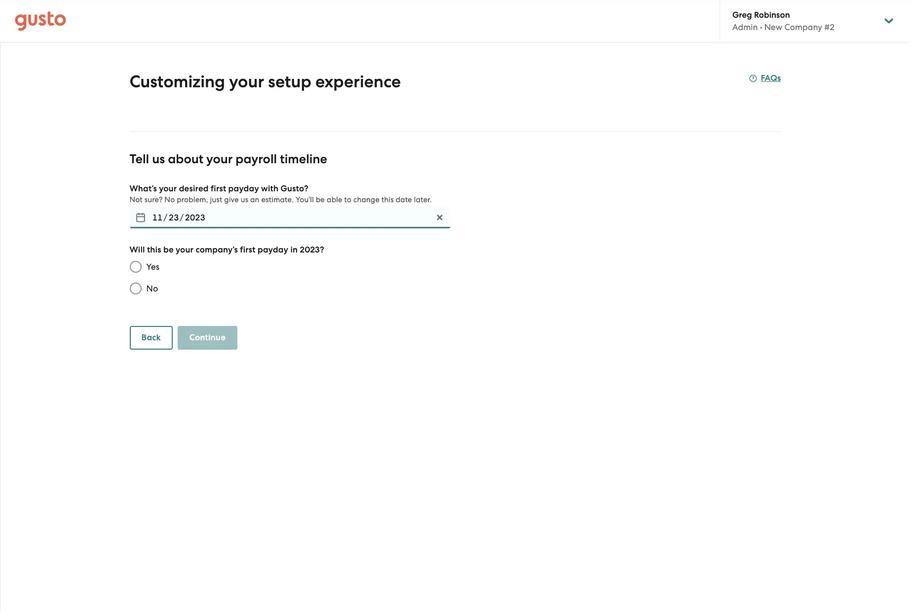 Task type: describe. For each thing, give the bounding box(es) containing it.
gusto?
[[281, 184, 309, 194]]

tell
[[130, 152, 149, 167]]

with
[[261, 184, 279, 194]]

what's
[[130, 184, 157, 194]]

date
[[396, 196, 412, 204]]

your left company's
[[176, 245, 194, 255]]

customizing
[[130, 72, 225, 92]]

Day (dd) field
[[168, 210, 180, 226]]

payday inside the what's your desired first payday with gusto? not sure? no problem, just give us an estimate. you'll be able to change this date later.
[[228, 184, 259, 194]]

company
[[785, 22, 823, 32]]

new
[[765, 22, 783, 32]]

admin
[[733, 22, 758, 32]]

not
[[130, 196, 143, 204]]

greg
[[733, 10, 752, 20]]

your inside the what's your desired first payday with gusto? not sure? no problem, just give us an estimate. you'll be able to change this date later.
[[159, 184, 177, 194]]

your left setup
[[229, 72, 264, 92]]

what's your desired first payday with gusto? not sure? no problem, just give us an estimate. you'll be able to change this date later.
[[130, 184, 432, 204]]

timeline
[[280, 152, 327, 167]]

to
[[344, 196, 352, 204]]

greg robinson admin • new company #2
[[733, 10, 835, 32]]

give
[[224, 196, 239, 204]]

Year (yyyy) field
[[184, 210, 207, 226]]

this inside the what's your desired first payday with gusto? not sure? no problem, just give us an estimate. you'll be able to change this date later.
[[382, 196, 394, 204]]

an
[[250, 196, 260, 204]]

back
[[141, 333, 161, 343]]

Yes radio
[[125, 256, 146, 278]]

sure?
[[145, 196, 163, 204]]

change
[[354, 196, 380, 204]]

0 horizontal spatial no
[[146, 284, 158, 294]]

be inside the what's your desired first payday with gusto? not sure? no problem, just give us an estimate. you'll be able to change this date later.
[[316, 196, 325, 204]]

Month (mm) field
[[151, 210, 164, 226]]

will this be your company's first payday in 2023?
[[130, 245, 324, 255]]

will
[[130, 245, 145, 255]]

2023?
[[300, 245, 324, 255]]

robinson
[[754, 10, 790, 20]]

tell us about your payroll timeline
[[130, 152, 327, 167]]

experience
[[315, 72, 401, 92]]

No radio
[[125, 278, 146, 300]]

1 / from the left
[[164, 213, 168, 223]]



Task type: vqa. For each thing, say whether or not it's contained in the screenshot.
the Company dropdown button
no



Task type: locate. For each thing, give the bounding box(es) containing it.
/ down problem,
[[180, 213, 184, 223]]

first inside the what's your desired first payday with gusto? not sure? no problem, just give us an estimate. you'll be able to change this date later.
[[211, 184, 226, 194]]

1 vertical spatial payday
[[258, 245, 288, 255]]

1 vertical spatial us
[[241, 196, 248, 204]]

no right sure?
[[165, 196, 175, 204]]

/
[[164, 213, 168, 223], [180, 213, 184, 223]]

0 horizontal spatial be
[[163, 245, 174, 255]]

company's
[[196, 245, 238, 255]]

yes
[[146, 262, 160, 272]]

0 vertical spatial payday
[[228, 184, 259, 194]]

0 horizontal spatial us
[[152, 152, 165, 167]]

0 vertical spatial be
[[316, 196, 325, 204]]

your right "about"
[[206, 152, 233, 167]]

#2
[[825, 22, 835, 32]]

back button
[[130, 326, 173, 350]]

able
[[327, 196, 342, 204]]

desired
[[179, 184, 209, 194]]

1 horizontal spatial /
[[180, 213, 184, 223]]

us
[[152, 152, 165, 167], [241, 196, 248, 204]]

0 vertical spatial first
[[211, 184, 226, 194]]

later.
[[414, 196, 432, 204]]

payday left in
[[258, 245, 288, 255]]

•
[[760, 22, 763, 32]]

customizing your setup experience
[[130, 72, 401, 92]]

0 horizontal spatial /
[[164, 213, 168, 223]]

in
[[290, 245, 298, 255]]

1 horizontal spatial this
[[382, 196, 394, 204]]

first right company's
[[240, 245, 256, 255]]

0 vertical spatial us
[[152, 152, 165, 167]]

this right will
[[147, 245, 161, 255]]

no
[[165, 196, 175, 204], [146, 284, 158, 294]]

setup
[[268, 72, 311, 92]]

1 horizontal spatial be
[[316, 196, 325, 204]]

us right 'tell'
[[152, 152, 165, 167]]

first up just
[[211, 184, 226, 194]]

us left an
[[241, 196, 248, 204]]

be
[[316, 196, 325, 204], [163, 245, 174, 255]]

first
[[211, 184, 226, 194], [240, 245, 256, 255]]

us inside the what's your desired first payday with gusto? not sure? no problem, just give us an estimate. you'll be able to change this date later.
[[241, 196, 248, 204]]

this left the date on the top of the page
[[382, 196, 394, 204]]

1 vertical spatial be
[[163, 245, 174, 255]]

payday up an
[[228, 184, 259, 194]]

2 / from the left
[[180, 213, 184, 223]]

you'll
[[296, 196, 314, 204]]

1 horizontal spatial us
[[241, 196, 248, 204]]

faqs
[[761, 73, 781, 83]]

no down yes
[[146, 284, 158, 294]]

be left able
[[316, 196, 325, 204]]

be right will
[[163, 245, 174, 255]]

estimate.
[[261, 196, 294, 204]]

0 horizontal spatial this
[[147, 245, 161, 255]]

your up sure?
[[159, 184, 177, 194]]

1 vertical spatial first
[[240, 245, 256, 255]]

problem,
[[177, 196, 208, 204]]

0 vertical spatial this
[[382, 196, 394, 204]]

about
[[168, 152, 203, 167]]

home image
[[15, 11, 66, 31]]

1 vertical spatial no
[[146, 284, 158, 294]]

faqs button
[[749, 73, 781, 84]]

this
[[382, 196, 394, 204], [147, 245, 161, 255]]

0 horizontal spatial first
[[211, 184, 226, 194]]

1 horizontal spatial first
[[240, 245, 256, 255]]

/ left year (yyyy) field
[[164, 213, 168, 223]]

just
[[210, 196, 222, 204]]

payroll
[[236, 152, 277, 167]]

1 vertical spatial this
[[147, 245, 161, 255]]

1 horizontal spatial no
[[165, 196, 175, 204]]

your
[[229, 72, 264, 92], [206, 152, 233, 167], [159, 184, 177, 194], [176, 245, 194, 255]]

payday
[[228, 184, 259, 194], [258, 245, 288, 255]]

0 vertical spatial no
[[165, 196, 175, 204]]

no inside the what's your desired first payday with gusto? not sure? no problem, just give us an estimate. you'll be able to change this date later.
[[165, 196, 175, 204]]



